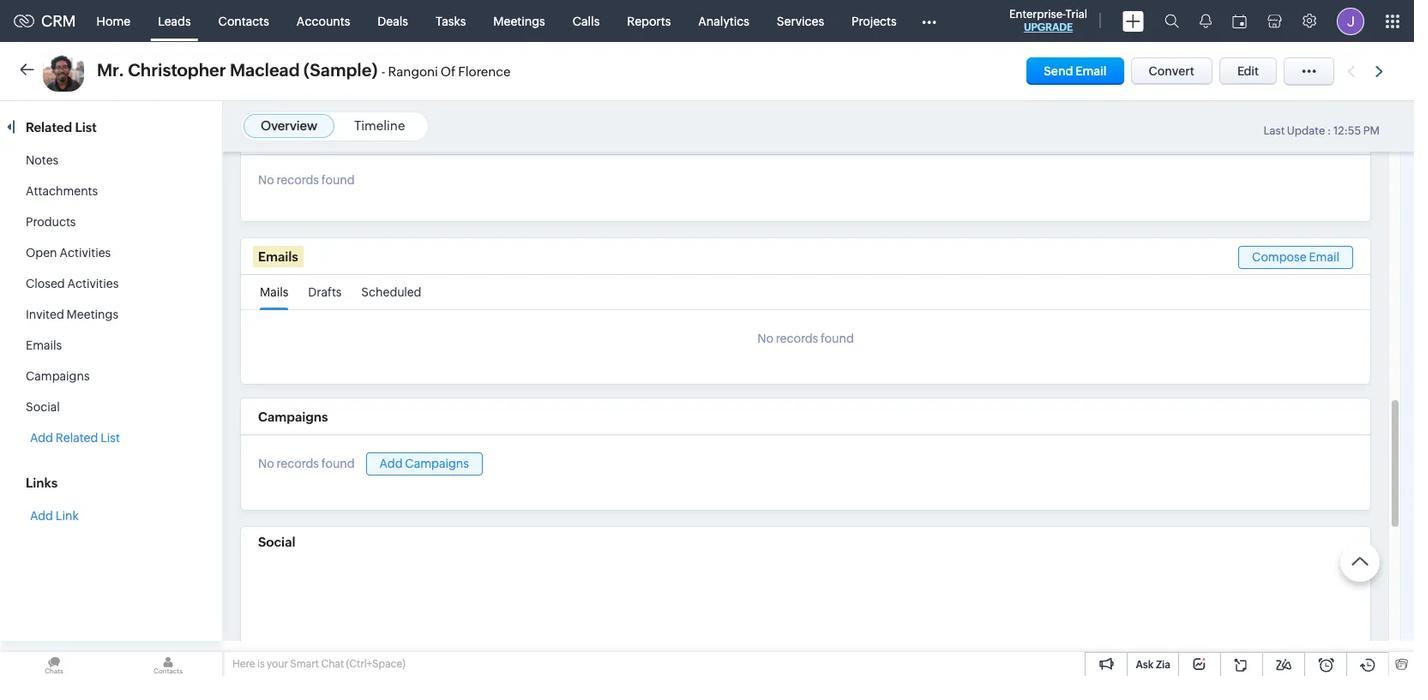 Task type: describe. For each thing, give the bounding box(es) containing it.
add related list
[[30, 431, 120, 445]]

edit button
[[1219, 57, 1277, 85]]

compose
[[1252, 250, 1307, 264]]

crm link
[[14, 12, 76, 30]]

leads
[[158, 14, 191, 28]]

1 horizontal spatial meetings
[[493, 14, 545, 28]]

0 vertical spatial no records found
[[258, 173, 355, 187]]

2 vertical spatial no records found
[[258, 457, 355, 471]]

timeline link
[[354, 118, 405, 133]]

contacts image
[[114, 653, 222, 677]]

products
[[26, 215, 76, 229]]

12:55
[[1333, 124, 1361, 137]]

0 horizontal spatial emails
[[26, 339, 62, 352]]

compose email
[[1252, 250, 1340, 264]]

services link
[[763, 0, 838, 42]]

0 vertical spatial social
[[26, 400, 60, 414]]

florence
[[458, 64, 511, 79]]

notes
[[26, 154, 59, 167]]

contacts
[[218, 14, 269, 28]]

analytics
[[698, 14, 749, 28]]

overview link
[[261, 118, 317, 133]]

send
[[1044, 64, 1073, 78]]

crm
[[41, 12, 76, 30]]

mr. christopher maclead (sample) - rangoni of florence
[[97, 60, 511, 80]]

signals image
[[1200, 14, 1212, 28]]

mr.
[[97, 60, 124, 80]]

:
[[1327, 124, 1331, 137]]

related list
[[26, 120, 100, 135]]

convert button
[[1131, 57, 1213, 85]]

previous record image
[[1347, 66, 1355, 77]]

0 vertical spatial records
[[277, 173, 319, 187]]

products link
[[26, 215, 76, 229]]

here
[[232, 659, 255, 671]]

attachments link
[[26, 184, 98, 198]]

add link
[[30, 509, 79, 523]]

(sample)
[[304, 60, 378, 80]]

contacts link
[[205, 0, 283, 42]]

emails link
[[26, 339, 62, 352]]

deals
[[378, 14, 408, 28]]

1 vertical spatial list
[[101, 431, 120, 445]]

add campaigns link
[[366, 453, 483, 476]]

next record image
[[1376, 66, 1387, 77]]

of
[[441, 64, 456, 79]]

mails
[[260, 285, 289, 299]]

0 vertical spatial no
[[258, 173, 274, 187]]

ask zia
[[1136, 659, 1171, 671]]

upgrade
[[1024, 21, 1073, 33]]

0 vertical spatial related
[[26, 120, 72, 135]]

pm
[[1363, 124, 1380, 137]]

Other Modules field
[[910, 7, 947, 35]]

reports
[[627, 14, 671, 28]]

email for send email
[[1076, 64, 1107, 78]]

trial
[[1066, 8, 1087, 21]]

reports link
[[613, 0, 685, 42]]

email for compose email
[[1309, 250, 1340, 264]]

zia
[[1156, 659, 1171, 671]]

scheduled
[[361, 285, 422, 299]]

open
[[26, 246, 57, 260]]

search image
[[1165, 14, 1179, 28]]

christopher
[[128, 60, 226, 80]]

-
[[382, 64, 386, 79]]

leads link
[[144, 0, 205, 42]]

profile image
[[1337, 7, 1364, 35]]

smart
[[290, 659, 319, 671]]

campaigns link
[[26, 370, 90, 383]]

projects link
[[838, 0, 910, 42]]

signals element
[[1189, 0, 1222, 42]]

0 horizontal spatial list
[[75, 120, 97, 135]]

social link
[[26, 400, 60, 414]]

1 vertical spatial found
[[821, 332, 854, 346]]

links
[[26, 476, 58, 491]]

closed activities link
[[26, 277, 119, 291]]

accounts link
[[283, 0, 364, 42]]

rangoni
[[388, 64, 438, 79]]



Task type: locate. For each thing, give the bounding box(es) containing it.
email right send at the top right of the page
[[1076, 64, 1107, 78]]

1 horizontal spatial email
[[1309, 250, 1340, 264]]

0 horizontal spatial email
[[1076, 64, 1107, 78]]

0 vertical spatial emails
[[258, 249, 298, 264]]

last
[[1264, 124, 1285, 137]]

send email
[[1044, 64, 1107, 78]]

1 vertical spatial no
[[757, 332, 773, 346]]

0 vertical spatial campaigns
[[26, 370, 90, 383]]

0 horizontal spatial campaigns
[[26, 370, 90, 383]]

email inside send email 'button'
[[1076, 64, 1107, 78]]

1 horizontal spatial emails
[[258, 249, 298, 264]]

records
[[277, 173, 319, 187], [776, 332, 818, 346], [277, 457, 319, 471]]

drafts
[[308, 285, 342, 299]]

emails up mails
[[258, 249, 298, 264]]

projects
[[852, 14, 897, 28]]

link
[[56, 509, 79, 523]]

profile element
[[1327, 0, 1375, 42]]

convert
[[1149, 64, 1195, 78]]

meetings up florence
[[493, 14, 545, 28]]

2 vertical spatial found
[[321, 457, 355, 471]]

add
[[30, 431, 53, 445], [380, 457, 403, 471], [30, 509, 53, 523]]

search element
[[1154, 0, 1189, 42]]

closed activities
[[26, 277, 119, 291]]

activities
[[60, 246, 111, 260], [67, 277, 119, 291]]

list
[[75, 120, 97, 135], [101, 431, 120, 445]]

2 vertical spatial add
[[30, 509, 53, 523]]

home link
[[83, 0, 144, 42]]

add inside add campaigns link
[[380, 457, 403, 471]]

email right 'compose'
[[1309, 250, 1340, 264]]

calendar image
[[1232, 14, 1247, 28]]

create menu image
[[1123, 11, 1144, 31]]

invited meetings
[[26, 308, 118, 322]]

meetings link
[[480, 0, 559, 42]]

2 vertical spatial records
[[277, 457, 319, 471]]

update
[[1287, 124, 1325, 137]]

chats image
[[0, 653, 108, 677]]

timeline
[[354, 118, 405, 133]]

1 vertical spatial add
[[380, 457, 403, 471]]

add for add link
[[30, 509, 53, 523]]

2 vertical spatial campaigns
[[405, 457, 469, 471]]

your
[[267, 659, 288, 671]]

related
[[26, 120, 72, 135], [56, 431, 98, 445]]

1 vertical spatial email
[[1309, 250, 1340, 264]]

maclead
[[230, 60, 300, 80]]

1 vertical spatial emails
[[26, 339, 62, 352]]

edit
[[1237, 64, 1259, 78]]

activities up closed activities
[[60, 246, 111, 260]]

1 vertical spatial related
[[56, 431, 98, 445]]

meetings
[[493, 14, 545, 28], [67, 308, 118, 322]]

activities for closed activities
[[67, 277, 119, 291]]

0 horizontal spatial social
[[26, 400, 60, 414]]

add for add related list
[[30, 431, 53, 445]]

invited meetings link
[[26, 308, 118, 322]]

(ctrl+space)
[[346, 659, 405, 671]]

notes link
[[26, 154, 59, 167]]

activities for open activities
[[60, 246, 111, 260]]

1 vertical spatial campaigns
[[258, 410, 328, 424]]

1 horizontal spatial social
[[258, 535, 295, 549]]

0 vertical spatial activities
[[60, 246, 111, 260]]

is
[[257, 659, 265, 671]]

overview
[[261, 118, 317, 133]]

enterprise-
[[1009, 8, 1066, 21]]

related up notes
[[26, 120, 72, 135]]

0 horizontal spatial meetings
[[67, 308, 118, 322]]

create menu element
[[1112, 0, 1154, 42]]

emails down invited
[[26, 339, 62, 352]]

open activities link
[[26, 246, 111, 260]]

1 vertical spatial social
[[258, 535, 295, 549]]

no records found
[[258, 173, 355, 187], [757, 332, 854, 346], [258, 457, 355, 471]]

1 vertical spatial meetings
[[67, 308, 118, 322]]

add campaigns
[[380, 457, 469, 471]]

home
[[97, 14, 130, 28]]

calls link
[[559, 0, 613, 42]]

1 vertical spatial activities
[[67, 277, 119, 291]]

accounts
[[297, 14, 350, 28]]

ask
[[1136, 659, 1154, 671]]

emails
[[258, 249, 298, 264], [26, 339, 62, 352]]

last update : 12:55 pm
[[1264, 124, 1380, 137]]

0 vertical spatial email
[[1076, 64, 1107, 78]]

calls
[[573, 14, 600, 28]]

meetings down closed activities
[[67, 308, 118, 322]]

related down social link
[[56, 431, 98, 445]]

no
[[258, 173, 274, 187], [757, 332, 773, 346], [258, 457, 274, 471]]

0 vertical spatial add
[[30, 431, 53, 445]]

1 horizontal spatial list
[[101, 431, 120, 445]]

social
[[26, 400, 60, 414], [258, 535, 295, 549]]

attachments
[[26, 184, 98, 198]]

closed
[[26, 277, 65, 291]]

2 horizontal spatial campaigns
[[405, 457, 469, 471]]

add for add campaigns
[[380, 457, 403, 471]]

activities up invited meetings
[[67, 277, 119, 291]]

chat
[[321, 659, 344, 671]]

invited
[[26, 308, 64, 322]]

2 vertical spatial no
[[258, 457, 274, 471]]

open activities
[[26, 246, 111, 260]]

found
[[321, 173, 355, 187], [821, 332, 854, 346], [321, 457, 355, 471]]

enterprise-trial upgrade
[[1009, 8, 1087, 33]]

services
[[777, 14, 824, 28]]

analytics link
[[685, 0, 763, 42]]

send email button
[[1027, 57, 1124, 85]]

tasks link
[[422, 0, 480, 42]]

0 vertical spatial meetings
[[493, 14, 545, 28]]

here is your smart chat (ctrl+space)
[[232, 659, 405, 671]]

deals link
[[364, 0, 422, 42]]

1 vertical spatial records
[[776, 332, 818, 346]]

0 vertical spatial list
[[75, 120, 97, 135]]

1 horizontal spatial campaigns
[[258, 410, 328, 424]]

tasks
[[436, 14, 466, 28]]

0 vertical spatial found
[[321, 173, 355, 187]]

1 vertical spatial no records found
[[757, 332, 854, 346]]



Task type: vqa. For each thing, say whether or not it's contained in the screenshot.
Search Folder text field
no



